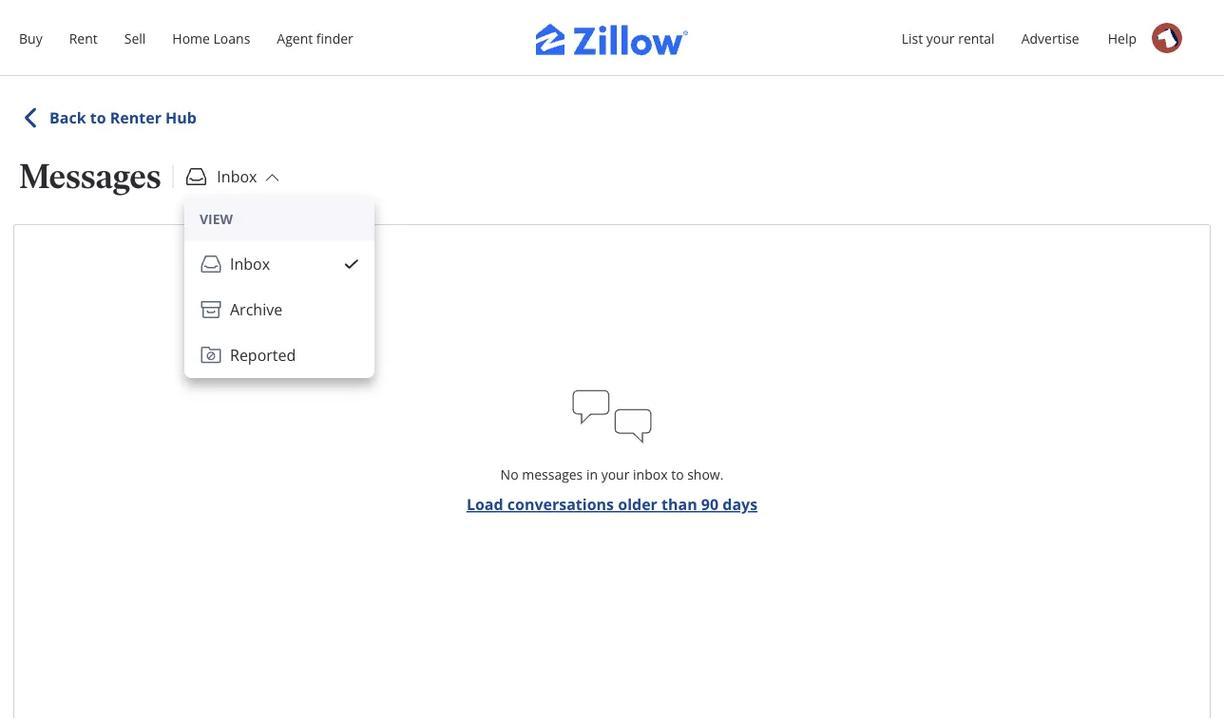 Task type: locate. For each thing, give the bounding box(es) containing it.
reported
[[230, 345, 296, 366]]

view
[[200, 210, 233, 228]]

days
[[723, 494, 758, 515]]

1 vertical spatial your
[[602, 465, 630, 483]]

sell
[[124, 29, 146, 47]]

inbox for view
[[230, 254, 270, 274]]

home loans link
[[159, 18, 264, 59]]

archive
[[230, 299, 283, 320]]

list your rental link
[[889, 18, 1008, 59]]

show.
[[688, 465, 724, 483]]

archive image
[[200, 299, 222, 321]]

your inside main navigation
[[927, 29, 955, 47]]

0 vertical spatial to
[[90, 107, 106, 128]]

spam folder image
[[200, 344, 222, 367]]

1 horizontal spatial to
[[671, 465, 684, 483]]

inbox inside inbox button
[[230, 254, 270, 274]]

0 vertical spatial inbox
[[217, 166, 257, 187]]

to right back
[[90, 107, 106, 128]]

loans
[[213, 29, 250, 47]]

0 vertical spatial your
[[927, 29, 955, 47]]

archive button
[[184, 287, 375, 333]]

inbox inside inbox popup button
[[217, 166, 257, 187]]

home loans
[[172, 29, 250, 47]]

load
[[467, 494, 504, 515]]

1 vertical spatial to
[[671, 465, 684, 483]]

1 vertical spatial inbox
[[230, 254, 270, 274]]

advertise link
[[1008, 18, 1093, 59]]

menu
[[184, 196, 375, 378]]

your right list
[[927, 29, 955, 47]]

agent finder link
[[264, 18, 367, 59]]

buy link
[[6, 18, 56, 59]]

back to renter hub
[[49, 107, 197, 128]]

load conversations older than 90 days
[[467, 494, 758, 515]]

rent
[[69, 29, 98, 47]]

inbox up the archive
[[230, 254, 270, 274]]

inbox left chevron down icon
[[217, 166, 257, 187]]

1 vertical spatial inbox image
[[200, 253, 222, 276]]

hub
[[166, 107, 197, 128]]

to inside back to renter hub link
[[90, 107, 106, 128]]

to
[[90, 107, 106, 128], [671, 465, 684, 483]]

your
[[927, 29, 955, 47], [602, 465, 630, 483]]

your right in
[[602, 465, 630, 483]]

zillow real estate image
[[536, 23, 688, 56]]

menu containing inbox
[[184, 196, 375, 378]]

1 horizontal spatial your
[[927, 29, 955, 47]]

inbox image inside button
[[200, 253, 222, 276]]

inbox image
[[185, 165, 208, 188], [200, 253, 222, 276]]

0 horizontal spatial your
[[602, 465, 630, 483]]

rent link
[[56, 18, 111, 59]]

sell link
[[111, 18, 159, 59]]

to right inbox
[[671, 465, 684, 483]]

0 horizontal spatial to
[[90, 107, 106, 128]]

back to renter hub link
[[19, 106, 197, 129]]

rental
[[958, 29, 995, 47]]

inbox
[[217, 166, 257, 187], [230, 254, 270, 274]]

chevron left image
[[19, 106, 42, 129]]

load conversations older than 90 days button
[[467, 493, 758, 516]]

inbox image up 'view'
[[185, 165, 208, 188]]

help
[[1108, 29, 1137, 47]]

inbox image up archive image
[[200, 253, 222, 276]]

renter
[[110, 107, 162, 128]]



Task type: vqa. For each thing, say whether or not it's contained in the screenshot.
Inbox corresponding to View
yes



Task type: describe. For each thing, give the bounding box(es) containing it.
agent
[[277, 29, 313, 47]]

main navigation
[[0, 0, 1225, 76]]

messages
[[19, 155, 161, 196]]

agent finder
[[277, 29, 353, 47]]

messages
[[522, 465, 583, 483]]

no
[[501, 465, 519, 483]]

list
[[902, 29, 923, 47]]

checkmark image
[[344, 257, 359, 272]]

conversations
[[507, 494, 614, 515]]

your profile default icon image
[[1152, 23, 1183, 53]]

in
[[587, 465, 598, 483]]

inbox
[[633, 465, 668, 483]]

home
[[172, 29, 210, 47]]

chevron down image
[[265, 170, 280, 185]]

inbox for messages
[[217, 166, 257, 187]]

advertise
[[1022, 29, 1080, 47]]

buy
[[19, 29, 42, 47]]

finder
[[316, 29, 353, 47]]

back
[[49, 107, 86, 128]]

than
[[662, 494, 698, 515]]

no messages in your inbox to show.
[[501, 465, 724, 483]]

inbox button
[[185, 165, 280, 188]]

90
[[701, 494, 719, 515]]

older
[[618, 494, 658, 515]]

help link
[[1095, 18, 1150, 59]]

inbox button
[[184, 241, 375, 287]]

reported button
[[184, 333, 375, 378]]

0 vertical spatial inbox image
[[185, 165, 208, 188]]

list your rental
[[902, 29, 995, 47]]



